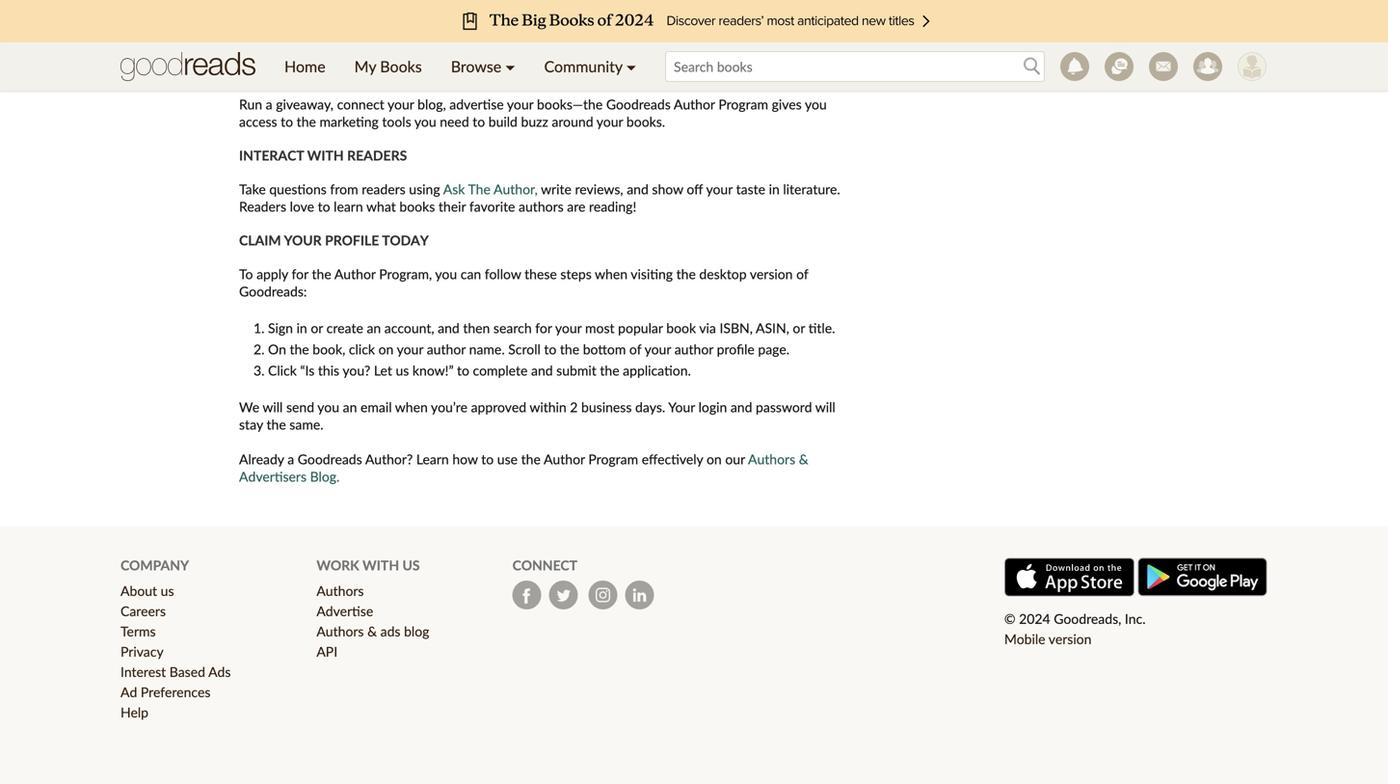Task type: describe. For each thing, give the bounding box(es) containing it.
promote
[[239, 62, 306, 78]]

the
[[468, 181, 491, 197]]

interact
[[239, 147, 304, 163]]

about
[[548, 28, 583, 45]]

your up tools
[[388, 96, 414, 112]]

book inside update your profile picture, write your bio, and fix your book listings—by joining the goodreads author program you're able to keep the information about yourself up-to-date.
[[566, 11, 596, 27]]

program inside run a giveaway, connect your blog, advertise your books—the goodreads author program gives you access to the marketing tools you need to build buzz around your books.
[[719, 96, 769, 112]]

today
[[382, 232, 429, 248]]

scroll
[[508, 341, 541, 357]]

about
[[121, 583, 157, 599]]

run
[[239, 96, 262, 112]]

goodreads,
[[1054, 611, 1122, 627]]

version inside © 2024 goodreads, inc. mobile version
[[1049, 631, 1092, 647]]

follow goodreads on twitter
[[880, 15, 1026, 29]]

books.
[[627, 113, 666, 130]]

an for create
[[367, 320, 381, 336]]

readers
[[362, 181, 406, 197]]

of inside sign in or create an account, and then search for your most popular book via isbn, asin, or title. on the book, click on your author name. scroll to the bottom of your author profile page. click "is this you? let us know!" to complete and submit the application.
[[630, 341, 642, 357]]

advertise
[[450, 96, 504, 112]]

already
[[239, 451, 284, 467]]

advertise link
[[317, 603, 373, 619]]

fix
[[519, 11, 533, 27]]

to down giveaway,
[[281, 113, 293, 130]]

our
[[726, 451, 745, 467]]

help link
[[121, 704, 149, 721]]

your down account,
[[397, 341, 424, 357]]

when inside to apply for the author program, you can follow these steps when visiting the desktop version of goodreads:
[[595, 266, 628, 282]]

for inside sign in or create an account, and then search for your most popular book via isbn, asin, or title. on the book, click on your author name. scroll to the bottom of your author profile page. click "is this you? let us know!" to complete and submit the application.
[[536, 320, 552, 336]]

use
[[497, 451, 518, 467]]

able
[[377, 28, 402, 45]]

privacy
[[121, 643, 164, 660]]

▾ for browse ▾
[[506, 57, 516, 76]]

your up about
[[536, 11, 563, 27]]

2 or from the left
[[793, 320, 806, 336]]

to down the advertise
[[473, 113, 485, 130]]

menu containing home
[[270, 42, 651, 91]]

reviews,
[[575, 181, 624, 197]]

bottom
[[583, 341, 626, 357]]

api link
[[317, 643, 338, 660]]

questions
[[269, 181, 327, 197]]

authors
[[519, 198, 564, 214]]

account,
[[385, 320, 435, 336]]

stay
[[239, 416, 263, 433]]

these
[[525, 266, 557, 282]]

your inside write reviews, and show off your taste in literature. readers love to learn what books their favorite authors are reading!
[[706, 181, 733, 197]]

apply
[[257, 266, 288, 282]]

goodreads inside run a giveaway, connect your blog, advertise your books—the goodreads author program gives you access to the marketing tools you need to build buzz around your books.
[[607, 96, 671, 112]]

goodreads up follow goodreads on facebook link
[[916, 15, 971, 29]]

in inside sign in or create an account, and then search for your most popular book via isbn, asin, or title. on the book, click on your author name. scroll to the bottom of your author profile page. click "is this you? let us know!" to complete and submit the application.
[[297, 320, 307, 336]]

to
[[239, 266, 253, 282]]

the right joining
[[712, 11, 731, 27]]

connect
[[337, 96, 385, 112]]

author inside update your profile picture, write your bio, and fix your book listings—by joining the goodreads author program you're able to keep the information about yourself up-to-date.
[[239, 28, 281, 45]]

in inside write reviews, and show off your taste in literature. readers love to learn what books their favorite authors are reading!
[[769, 181, 780, 197]]

my books link
[[340, 42, 437, 91]]

their
[[439, 198, 466, 214]]

readers inside write reviews, and show off your taste in literature. readers love to learn what books their favorite authors are reading!
[[239, 198, 286, 214]]

follow goodreads on facebook link
[[880, 32, 1039, 46]]

page.
[[758, 341, 790, 357]]

access
[[239, 113, 277, 130]]

submit
[[557, 362, 597, 379]]

on down follow goodreads on twitter link
[[974, 32, 987, 46]]

2 vertical spatial authors
[[317, 623, 364, 640]]

browse ▾ button
[[437, 42, 530, 91]]

on inside sign in or create an account, and then search for your most popular book via isbn, asin, or title. on the book, click on your author name. scroll to the bottom of your author profile page. click "is this you? let us know!" to complete and submit the application.
[[379, 341, 394, 357]]

my books
[[355, 57, 422, 76]]

update your profile picture, write your bio, and fix your book listings—by joining the goodreads author program you're able to keep the information about yourself up-to-date.
[[239, 11, 799, 45]]

blog,
[[418, 96, 446, 112]]

inc.
[[1125, 611, 1146, 627]]

you're inside update your profile picture, write your bio, and fix your book listings—by joining the goodreads author program you're able to keep the information about yourself up-to-date.
[[337, 28, 374, 45]]

date.
[[674, 28, 704, 45]]

an for you
[[343, 399, 357, 415]]

for inside to apply for the author program, you can follow these steps when visiting the desktop version of goodreads:
[[292, 266, 309, 282]]

2024
[[1020, 611, 1051, 627]]

via
[[700, 320, 716, 336]]

on left our
[[707, 451, 722, 467]]

you inside to apply for the author program, you can follow these steps when visiting the desktop version of goodreads:
[[435, 266, 457, 282]]

what
[[367, 198, 396, 214]]

title.
[[809, 320, 836, 336]]

complete
[[473, 362, 528, 379]]

marketing
[[320, 113, 379, 130]]

to right know!"
[[457, 362, 470, 379]]

1 will from the left
[[263, 399, 283, 415]]

your for claim
[[284, 232, 322, 248]]

name.
[[469, 341, 505, 357]]

to left use
[[482, 451, 494, 467]]

ask
[[443, 181, 465, 197]]

author down we will send you an email when you're approved within 2 business days. your login and password will stay the same.
[[544, 451, 585, 467]]

goodreads on twitter image
[[549, 581, 578, 610]]

authors & ads blog link
[[317, 623, 430, 640]]

1 author from the left
[[427, 341, 466, 357]]

and left then
[[438, 320, 460, 336]]

books
[[400, 198, 435, 214]]

home
[[285, 57, 326, 76]]

are
[[567, 198, 586, 214]]

profile
[[325, 232, 379, 248]]

your left books.
[[597, 113, 623, 130]]

of inside to apply for the author program, you can follow these steps when visiting the desktop version of goodreads:
[[797, 266, 809, 282]]

taste
[[737, 181, 766, 197]]

the right use
[[521, 451, 541, 467]]

connect
[[513, 557, 578, 573]]

version inside to apply for the author program, you can follow these steps when visiting the desktop version of goodreads:
[[750, 266, 793, 282]]

the down the bottom at the left top of page
[[600, 362, 620, 379]]

tools
[[382, 113, 411, 130]]

books up connect
[[350, 62, 397, 78]]

authors link
[[317, 583, 364, 599]]

authors inside "authors & advertisers blog."
[[748, 451, 796, 467]]

john smith image
[[1238, 52, 1267, 81]]

my
[[355, 57, 376, 76]]

ads
[[208, 664, 231, 680]]

follow
[[485, 266, 521, 282]]

let
[[374, 362, 392, 379]]

a for goodreads
[[288, 451, 294, 467]]

"is
[[300, 362, 315, 379]]

you down blog,
[[415, 113, 437, 130]]

login
[[699, 399, 727, 415]]

goodreads on facebook image
[[513, 581, 542, 610]]

inbox image
[[1150, 52, 1179, 81]]

facebook
[[990, 32, 1039, 46]]

careers
[[121, 603, 166, 619]]

to inside write reviews, and show off your taste in literature. readers love to learn what books their favorite authors are reading!
[[318, 198, 330, 214]]

& inside work with us authors advertise authors & ads blog api
[[368, 623, 377, 640]]

approved
[[471, 399, 527, 415]]

giveaway,
[[276, 96, 334, 112]]

love
[[290, 198, 314, 214]]

1 or from the left
[[311, 320, 323, 336]]

to right scroll
[[544, 341, 557, 357]]

profile inside update your profile picture, write your bio, and fix your book listings—by joining the goodreads author program you're able to keep the information about yourself up-to-date.
[[316, 11, 354, 27]]

©
[[1005, 611, 1016, 627]]

1 vertical spatial authors
[[317, 583, 364, 599]]

home link
[[270, 42, 340, 91]]

company about us careers terms privacy interest based ads ad preferences help
[[121, 557, 231, 721]]

using
[[409, 181, 440, 197]]

follow for follow goodreads on facebook
[[880, 32, 913, 46]]

© 2024 goodreads, inc. mobile version
[[1005, 611, 1146, 647]]

claim
[[239, 232, 281, 248]]

program,
[[379, 266, 432, 282]]

within
[[530, 399, 567, 415]]

can
[[461, 266, 481, 282]]

information
[[476, 28, 545, 45]]

how
[[453, 451, 478, 467]]

you right gives
[[805, 96, 827, 112]]

days.
[[636, 399, 666, 415]]

the down claim your profile today
[[312, 266, 332, 282]]

ask the author, link
[[443, 181, 538, 197]]

same.
[[290, 416, 324, 433]]

your up keep
[[439, 11, 465, 27]]



Task type: vqa. For each thing, say whether or not it's contained in the screenshot.
1st heading from the bottom of the page
no



Task type: locate. For each thing, give the bounding box(es) containing it.
to apply for the author program, you can follow these steps when visiting the desktop version of goodreads:
[[239, 266, 809, 299]]

take questions from readers using ask the author,
[[239, 181, 538, 197]]

1 horizontal spatial will
[[816, 399, 836, 415]]

Search books text field
[[666, 51, 1046, 82]]

and up information
[[494, 11, 515, 27]]

with
[[307, 147, 344, 163], [363, 557, 399, 573]]

with for interact
[[307, 147, 344, 163]]

author inside to apply for the author program, you can follow these steps when visiting the desktop version of goodreads:
[[335, 266, 376, 282]]

authors down advertise link
[[317, 623, 364, 640]]

in right sign
[[297, 320, 307, 336]]

1 vertical spatial book
[[667, 320, 696, 336]]

readers
[[347, 147, 407, 163], [239, 198, 286, 214]]

will right password
[[816, 399, 836, 415]]

1 horizontal spatial author
[[675, 341, 714, 357]]

2 author from the left
[[675, 341, 714, 357]]

write up keep
[[405, 11, 435, 27]]

1 horizontal spatial program
[[589, 451, 639, 467]]

program up "home"
[[284, 28, 334, 45]]

your
[[309, 62, 347, 78], [284, 232, 322, 248], [669, 399, 695, 415]]

run a giveaway, connect your blog, advertise your books—the goodreads author program gives you access to the marketing tools you need to build buzz around your books.
[[239, 96, 827, 130]]

0 horizontal spatial book
[[566, 11, 596, 27]]

around
[[552, 113, 594, 130]]

friend requests image
[[1194, 52, 1223, 81]]

you?
[[343, 362, 371, 379]]

0 vertical spatial readers
[[347, 147, 407, 163]]

or up book,
[[311, 320, 323, 336]]

or
[[311, 320, 323, 336], [793, 320, 806, 336]]

& left ads
[[368, 623, 377, 640]]

0 vertical spatial profile
[[316, 11, 354, 27]]

▾ down yourself
[[627, 57, 637, 76]]

0 horizontal spatial write
[[405, 11, 435, 27]]

your up buzz on the left top of page
[[507, 96, 534, 112]]

1 horizontal spatial an
[[367, 320, 381, 336]]

1 horizontal spatial &
[[799, 451, 809, 467]]

us for company about us careers terms privacy interest based ads ad preferences help
[[161, 583, 174, 599]]

search
[[494, 320, 532, 336]]

1 vertical spatial your
[[284, 232, 322, 248]]

on up let
[[379, 341, 394, 357]]

based
[[170, 664, 205, 680]]

for
[[292, 266, 309, 282], [536, 320, 552, 336]]

ad
[[121, 684, 137, 700]]

0 vertical spatial in
[[769, 181, 780, 197]]

off
[[687, 181, 703, 197]]

author down profile
[[335, 266, 376, 282]]

an left email
[[343, 399, 357, 415]]

0 vertical spatial your
[[309, 62, 347, 78]]

1 vertical spatial an
[[343, 399, 357, 415]]

0 vertical spatial you're
[[337, 28, 374, 45]]

1 vertical spatial &
[[368, 623, 377, 640]]

us inside work with us authors advertise authors & ads blog api
[[403, 557, 420, 573]]

book
[[566, 11, 596, 27], [667, 320, 696, 336]]

us for work with us authors advertise authors & ads blog api
[[403, 557, 420, 573]]

the inside run a giveaway, connect your blog, advertise your books—the goodreads author program gives you access to the marketing tools you need to build buzz around your books.
[[297, 113, 316, 130]]

already a goodreads author? learn how to use the author program effectively on our
[[239, 451, 748, 467]]

0 vertical spatial version
[[750, 266, 793, 282]]

know!"
[[413, 362, 454, 379]]

0 horizontal spatial when
[[395, 399, 428, 415]]

0 vertical spatial an
[[367, 320, 381, 336]]

2 vertical spatial us
[[161, 583, 174, 599]]

& down password
[[799, 451, 809, 467]]

and inside we will send you an email when you're approved within 2 business days. your login and password will stay the same.
[[731, 399, 753, 415]]

with right work
[[363, 557, 399, 573]]

to inside update your profile picture, write your bio, and fix your book listings—by joining the goodreads author program you're able to keep the information about yourself up-to-date.
[[405, 28, 418, 45]]

profile left picture,
[[316, 11, 354, 27]]

1 vertical spatial with
[[363, 557, 399, 573]]

or left title.
[[793, 320, 806, 336]]

1 horizontal spatial in
[[769, 181, 780, 197]]

your left the most
[[555, 320, 582, 336]]

follow
[[880, 15, 913, 29], [880, 32, 913, 46]]

interest
[[121, 664, 166, 680]]

of down "popular"
[[630, 341, 642, 357]]

help
[[121, 704, 149, 721]]

1 vertical spatial you're
[[431, 399, 468, 415]]

interact with readers
[[239, 147, 407, 163]]

0 horizontal spatial program
[[284, 28, 334, 45]]

you're inside we will send you an email when you're approved within 2 business days. your login and password will stay the same.
[[431, 399, 468, 415]]

your left login
[[669, 399, 695, 415]]

0 horizontal spatial will
[[263, 399, 283, 415]]

goodreads inside update your profile picture, write your bio, and fix your book listings—by joining the goodreads author program you're able to keep the information about yourself up-to-date.
[[735, 11, 799, 27]]

business
[[582, 399, 632, 415]]

1 vertical spatial for
[[536, 320, 552, 336]]

the inside we will send you an email when you're approved within 2 business days. your login and password will stay the same.
[[267, 416, 286, 433]]

the right the visiting
[[677, 266, 696, 282]]

with inside work with us authors advertise authors & ads blog api
[[363, 557, 399, 573]]

your inside we will send you an email when you're approved within 2 business days. your login and password will stay the same.
[[669, 399, 695, 415]]

1 vertical spatial program
[[719, 96, 769, 112]]

version right desktop
[[750, 266, 793, 282]]

your for promote
[[309, 62, 347, 78]]

0 vertical spatial when
[[595, 266, 628, 282]]

most
[[585, 320, 615, 336]]

book inside sign in or create an account, and then search for your most popular book via isbn, asin, or title. on the book, click on your author name. scroll to the bottom of your author profile page. click "is this you? let us know!" to complete and submit the application.
[[667, 320, 696, 336]]

program
[[284, 28, 334, 45], [719, 96, 769, 112], [589, 451, 639, 467]]

the down giveaway,
[[297, 113, 316, 130]]

readers up readers
[[347, 147, 407, 163]]

▾ for community ▾
[[627, 57, 637, 76]]

0 horizontal spatial author
[[427, 341, 466, 357]]

version down goodreads,
[[1049, 631, 1092, 647]]

goodreads on linkedin image
[[626, 581, 655, 610]]

to-
[[657, 28, 674, 45]]

claim your profile today
[[239, 232, 429, 248]]

work
[[317, 557, 360, 573]]

1 vertical spatial readers
[[239, 198, 286, 214]]

books down able
[[380, 57, 422, 76]]

1 vertical spatial version
[[1049, 631, 1092, 647]]

take
[[239, 181, 266, 197]]

0 vertical spatial authors
[[748, 451, 796, 467]]

in
[[769, 181, 780, 197], [297, 320, 307, 336]]

1 vertical spatial write
[[541, 181, 572, 197]]

browse ▾
[[451, 57, 516, 76]]

0 horizontal spatial version
[[750, 266, 793, 282]]

this
[[318, 362, 340, 379]]

1 horizontal spatial profile
[[717, 341, 755, 357]]

2 horizontal spatial program
[[719, 96, 769, 112]]

application.
[[623, 362, 691, 379]]

joining
[[669, 11, 708, 27]]

2 vertical spatial your
[[669, 399, 695, 415]]

of right desktop
[[797, 266, 809, 282]]

an inside sign in or create an account, and then search for your most popular book via isbn, asin, or title. on the book, click on your author name. scroll to the bottom of your author profile page. click "is this you? let us know!" to complete and submit the application.
[[367, 320, 381, 336]]

a up "advertisers"
[[288, 451, 294, 467]]

1 horizontal spatial with
[[363, 557, 399, 573]]

privacy link
[[121, 643, 164, 660]]

your
[[286, 11, 312, 27], [439, 11, 465, 27], [536, 11, 563, 27], [388, 96, 414, 112], [507, 96, 534, 112], [597, 113, 623, 130], [706, 181, 733, 197], [555, 320, 582, 336], [397, 341, 424, 357], [645, 341, 671, 357]]

to right the love
[[318, 198, 330, 214]]

in right taste at the right of the page
[[769, 181, 780, 197]]

author up know!"
[[427, 341, 466, 357]]

2 ▾ from the left
[[627, 57, 637, 76]]

you're down picture,
[[337, 28, 374, 45]]

0 vertical spatial for
[[292, 266, 309, 282]]

author down "date."
[[674, 96, 715, 112]]

your up application.
[[645, 341, 671, 357]]

download app for android image
[[1138, 557, 1268, 597]]

program down the business at left
[[589, 451, 639, 467]]

an inside we will send you an email when you're approved within 2 business days. your login and password will stay the same.
[[343, 399, 357, 415]]

author inside run a giveaway, connect your blog, advertise your books—the goodreads author program gives you access to the marketing tools you need to build buzz around your books.
[[674, 96, 715, 112]]

authors right our
[[748, 451, 796, 467]]

you're
[[337, 28, 374, 45], [431, 399, 468, 415]]

1 horizontal spatial write
[[541, 181, 572, 197]]

0 horizontal spatial &
[[368, 623, 377, 640]]

community ▾ button
[[530, 42, 651, 91]]

goodreads right joining
[[735, 11, 799, 27]]

a right run
[[266, 96, 273, 112]]

0 vertical spatial of
[[797, 266, 809, 282]]

mobile version link
[[1005, 631, 1092, 647]]

version
[[750, 266, 793, 282], [1049, 631, 1092, 647]]

careers link
[[121, 603, 166, 619]]

a inside run a giveaway, connect your blog, advertise your books—the goodreads author program gives you access to the marketing tools you need to build buzz around your books.
[[266, 96, 273, 112]]

follow up search books text box in the top of the page
[[880, 32, 913, 46]]

interest based ads link
[[121, 664, 231, 680]]

1 horizontal spatial you're
[[431, 399, 468, 415]]

build
[[489, 113, 518, 130]]

0 horizontal spatial a
[[266, 96, 273, 112]]

bio,
[[469, 11, 490, 27]]

gives
[[772, 96, 802, 112]]

effectively
[[642, 451, 704, 467]]

and inside update your profile picture, write your bio, and fix your book listings—by joining the goodreads author program you're able to keep the information about yourself up-to-date.
[[494, 11, 515, 27]]

sign in or create an account, and then search for your most popular book via isbn, asin, or title. on the book, click on your author name. scroll to the bottom of your author profile page. click "is this you? let us know!" to complete and submit the application.
[[268, 320, 836, 379]]

learn
[[334, 198, 363, 214]]

1 horizontal spatial a
[[288, 451, 294, 467]]

us inside sign in or create an account, and then search for your most popular book via isbn, asin, or title. on the book, click on your author name. scroll to the bottom of your author profile page. click "is this you? let us know!" to complete and submit the application.
[[396, 362, 409, 379]]

us
[[396, 362, 409, 379], [403, 557, 420, 573], [161, 583, 174, 599]]

us right let
[[396, 362, 409, 379]]

goodreads up blog.
[[298, 451, 362, 467]]

0 vertical spatial us
[[396, 362, 409, 379]]

you're down know!"
[[431, 399, 468, 415]]

profile down isbn,
[[717, 341, 755, 357]]

1 horizontal spatial ▾
[[627, 57, 637, 76]]

book left via
[[667, 320, 696, 336]]

1 horizontal spatial version
[[1049, 631, 1092, 647]]

you left the can
[[435, 266, 457, 282]]

learn
[[416, 451, 449, 467]]

&
[[799, 451, 809, 467], [368, 623, 377, 640]]

1 horizontal spatial book
[[667, 320, 696, 336]]

an up click
[[367, 320, 381, 336]]

from
[[330, 181, 358, 197]]

your down the love
[[284, 232, 322, 248]]

▾ down information
[[506, 57, 516, 76]]

program left gives
[[719, 96, 769, 112]]

1 horizontal spatial for
[[536, 320, 552, 336]]

with for work
[[363, 557, 399, 573]]

1 vertical spatial a
[[288, 451, 294, 467]]

with up from
[[307, 147, 344, 163]]

when right email
[[395, 399, 428, 415]]

when right the steps
[[595, 266, 628, 282]]

2 follow from the top
[[880, 32, 913, 46]]

goodreads up books.
[[607, 96, 671, 112]]

1 follow from the top
[[880, 15, 913, 29]]

& inside "authors & advertisers blog."
[[799, 451, 809, 467]]

advertisers
[[239, 468, 307, 485]]

0 vertical spatial with
[[307, 147, 344, 163]]

api
[[317, 643, 338, 660]]

buzz
[[521, 113, 549, 130]]

0 vertical spatial write
[[405, 11, 435, 27]]

your left my
[[309, 62, 347, 78]]

community ▾
[[544, 57, 637, 76]]

follow up search for books to add to your shelves search box
[[880, 15, 913, 29]]

you
[[805, 96, 827, 112], [415, 113, 437, 130], [435, 266, 457, 282], [318, 399, 340, 415]]

0 vertical spatial follow
[[880, 15, 913, 29]]

1 horizontal spatial readers
[[347, 147, 407, 163]]

authors & advertisers blog.
[[239, 451, 809, 485]]

will right we
[[263, 399, 283, 415]]

authors
[[748, 451, 796, 467], [317, 583, 364, 599], [317, 623, 364, 640]]

2 will from the left
[[816, 399, 836, 415]]

your right "off"
[[706, 181, 733, 197]]

update
[[239, 11, 283, 27]]

1 horizontal spatial of
[[797, 266, 809, 282]]

a for giveaway,
[[266, 96, 273, 112]]

1 horizontal spatial or
[[793, 320, 806, 336]]

author
[[427, 341, 466, 357], [675, 341, 714, 357]]

work with us authors advertise authors & ads blog api
[[317, 557, 430, 660]]

books inside my books link
[[380, 57, 422, 76]]

0 horizontal spatial of
[[630, 341, 642, 357]]

authors up the advertise
[[317, 583, 364, 599]]

notifications image
[[1061, 52, 1090, 81]]

1 vertical spatial of
[[630, 341, 642, 357]]

0 vertical spatial book
[[566, 11, 596, 27]]

goodreads down follow goodreads on twitter
[[916, 32, 971, 46]]

1 vertical spatial us
[[403, 557, 420, 573]]

favorite
[[470, 198, 515, 214]]

isbn,
[[720, 320, 753, 336]]

and left show
[[627, 181, 649, 197]]

us inside company about us careers terms privacy interest based ads ad preferences help
[[161, 583, 174, 599]]

and right login
[[731, 399, 753, 415]]

write inside write reviews, and show off your taste in literature. readers love to learn what books their favorite authors are reading!
[[541, 181, 572, 197]]

0 vertical spatial &
[[799, 451, 809, 467]]

click
[[268, 362, 297, 379]]

goodreads on instagram image
[[589, 581, 618, 610]]

you up same.
[[318, 399, 340, 415]]

1 horizontal spatial when
[[595, 266, 628, 282]]

twitter
[[990, 15, 1026, 29]]

keep
[[421, 28, 449, 45]]

write up authors
[[541, 181, 572, 197]]

download app for ios image
[[1005, 558, 1135, 597]]

follow for follow goodreads on twitter
[[880, 15, 913, 29]]

0 horizontal spatial or
[[311, 320, 323, 336]]

0 horizontal spatial for
[[292, 266, 309, 282]]

Search for books to add to your shelves search field
[[666, 51, 1046, 82]]

picture,
[[357, 11, 402, 27]]

1 vertical spatial profile
[[717, 341, 755, 357]]

write inside update your profile picture, write your bio, and fix your book listings—by joining the goodreads author program you're able to keep the information about yourself up-to-date.
[[405, 11, 435, 27]]

show
[[652, 181, 684, 197]]

0 horizontal spatial in
[[297, 320, 307, 336]]

0 horizontal spatial with
[[307, 147, 344, 163]]

for up scroll
[[536, 320, 552, 336]]

the right on
[[290, 341, 309, 357]]

readers down take
[[239, 198, 286, 214]]

on left twitter
[[974, 15, 987, 29]]

author down update
[[239, 28, 281, 45]]

for right apply
[[292, 266, 309, 282]]

0 horizontal spatial you're
[[337, 28, 374, 45]]

0 vertical spatial a
[[266, 96, 273, 112]]

password
[[756, 399, 813, 415]]

1 vertical spatial follow
[[880, 32, 913, 46]]

0 horizontal spatial ▾
[[506, 57, 516, 76]]

1 vertical spatial when
[[395, 399, 428, 415]]

goodreads:
[[239, 283, 307, 299]]

email
[[361, 399, 392, 415]]

author down via
[[675, 341, 714, 357]]

the down bio,
[[453, 28, 472, 45]]

when
[[595, 266, 628, 282], [395, 399, 428, 415]]

we will send you an email when you're approved within 2 business days. your login and password will stay the same.
[[239, 399, 836, 433]]

profile inside sign in or create an account, and then search for your most popular book via isbn, asin, or title. on the book, click on your author name. scroll to the bottom of your author profile page. click "is this you? let us know!" to complete and submit the application.
[[717, 341, 755, 357]]

2 vertical spatial program
[[589, 451, 639, 467]]

your right update
[[286, 11, 312, 27]]

0 horizontal spatial profile
[[316, 11, 354, 27]]

and down scroll
[[531, 362, 553, 379]]

and inside write reviews, and show off your taste in literature. readers love to learn what books their favorite authors are reading!
[[627, 181, 649, 197]]

menu
[[270, 42, 651, 91]]

1 ▾ from the left
[[506, 57, 516, 76]]

the up "submit"
[[560, 341, 580, 357]]

terms link
[[121, 623, 156, 640]]

us up blog
[[403, 557, 420, 573]]

0 horizontal spatial readers
[[239, 198, 286, 214]]

0 horizontal spatial an
[[343, 399, 357, 415]]

book up about
[[566, 11, 596, 27]]

program inside update your profile picture, write your bio, and fix your book listings—by joining the goodreads author program you're able to keep the information about yourself up-to-date.
[[284, 28, 334, 45]]

when inside we will send you an email when you're approved within 2 business days. your login and password will stay the same.
[[395, 399, 428, 415]]

0 vertical spatial program
[[284, 28, 334, 45]]

the right stay
[[267, 416, 286, 433]]

listings—by
[[600, 11, 665, 27]]

my group discussions image
[[1105, 52, 1134, 81]]

you inside we will send you an email when you're approved within 2 business days. your login and password will stay the same.
[[318, 399, 340, 415]]

desktop
[[700, 266, 747, 282]]

1 vertical spatial in
[[297, 320, 307, 336]]

us right about
[[161, 583, 174, 599]]

blog.
[[310, 468, 340, 485]]



